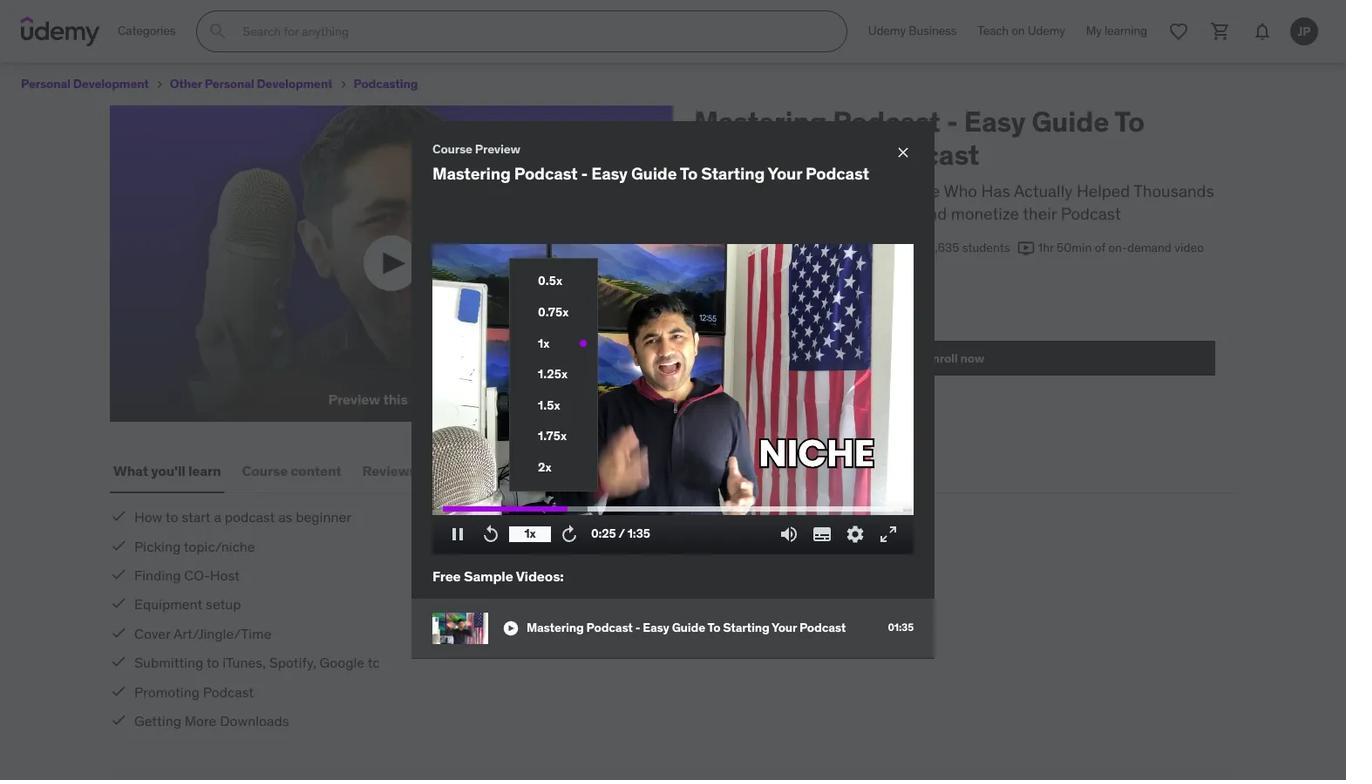 Task type: vqa. For each thing, say whether or not it's contained in the screenshot.
"Easy" to the right
yes



Task type: locate. For each thing, give the bounding box(es) containing it.
to down art/jingle/time
[[207, 654, 219, 672]]

downloads
[[220, 713, 289, 730]]

to right how
[[166, 509, 178, 526]]

1 vertical spatial to
[[680, 163, 698, 184]]

udemy image
[[21, 17, 100, 46]]

podcasting up the students
[[740, 180, 824, 201]]

by
[[741, 266, 754, 282]]

1 horizontal spatial to
[[708, 620, 721, 636]]

0 horizontal spatial to
[[680, 163, 698, 184]]

1 vertical spatial -
[[581, 163, 588, 184]]

who
[[944, 180, 978, 201]]

2 udemy from the left
[[1028, 23, 1066, 39]]

personal right the other
[[205, 76, 254, 92]]

guide inside mastering podcast -  easy guide to starting your podcast learn podcasting from someone who has actually helped thousands of students worldwide create and monetize their podcast
[[1032, 104, 1110, 139]]

small image left getting
[[110, 712, 127, 729]]

preview inside the course preview mastering podcast -  easy guide to starting your podcast
[[475, 142, 521, 157]]

small image left cover
[[110, 624, 127, 642]]

course
[[433, 142, 473, 157], [242, 462, 288, 479]]

1 horizontal spatial 1x
[[538, 335, 550, 351]]

small image inside mastering podcast -  easy guide to starting your podcast dialog
[[502, 620, 520, 637]]

closed captions image
[[770, 292, 784, 306]]

tc
[[368, 654, 380, 672]]

1 horizontal spatial english
[[790, 290, 831, 306]]

getting
[[134, 713, 181, 730]]

1.75x button
[[510, 422, 597, 453]]

50min
[[1057, 240, 1092, 255]]

udemy inside teach on udemy link
[[1028, 23, 1066, 39]]

1x inside 1x popup button
[[525, 526, 536, 542]]

as
[[278, 509, 293, 526]]

more
[[185, 713, 217, 730]]

on-
[[1109, 240, 1128, 255]]

subtitles image
[[812, 524, 833, 545]]

starting inside the course preview mastering podcast -  easy guide to starting your podcast
[[702, 163, 765, 184]]

0 vertical spatial podcasting
[[354, 76, 418, 92]]

free down 'course language' image
[[694, 315, 728, 336]]

to inside mastering podcast -  easy guide to starting your podcast learn podcasting from someone who has actually helped thousands of students worldwide create and monetize their podcast
[[1115, 104, 1145, 139]]

podcasting right xsmall icon
[[354, 76, 418, 92]]

now
[[961, 351, 985, 366]]

to for how
[[166, 509, 178, 526]]

small image for equipment setup
[[110, 595, 127, 613]]

preview this course
[[328, 391, 455, 408]]

1 udemy from the left
[[869, 23, 906, 39]]

settings image
[[845, 524, 866, 545]]

1 horizontal spatial -
[[636, 620, 641, 636]]

2 vertical spatial mastering
[[527, 620, 584, 636]]

finding
[[134, 567, 181, 584]]

rewind 5 seconds image
[[481, 524, 502, 545]]

development left xsmall image
[[73, 76, 149, 92]]

(94 ratings)
[[859, 240, 921, 255]]

2 horizontal spatial mastering
[[694, 104, 827, 139]]

small image left how
[[110, 508, 127, 525]]

2 development from the left
[[257, 76, 333, 92]]

of
[[1095, 240, 1106, 255]]

course inside the course preview mastering podcast -  easy guide to starting your podcast
[[433, 142, 473, 157]]

1hr
[[1039, 240, 1054, 255]]

0 vertical spatial 1x
[[538, 335, 550, 351]]

2 vertical spatial easy
[[643, 620, 670, 636]]

video
[[1175, 240, 1205, 255]]

2 vertical spatial -
[[636, 620, 641, 636]]

preview inside preview this course button
[[328, 391, 380, 408]]

starting for mastering podcast -  easy guide to starting your podcast
[[723, 620, 770, 636]]

2 horizontal spatial to
[[1115, 104, 1145, 139]]

starting inside mastering podcast -  easy guide to starting your podcast learn podcasting from someone who has actually helped thousands of students worldwide create and monetize their podcast
[[694, 137, 802, 173]]

0 horizontal spatial personal
[[21, 76, 71, 92]]

0 vertical spatial to
[[1115, 104, 1145, 139]]

from
[[828, 180, 866, 201]]

personal
[[21, 76, 71, 92], [205, 76, 254, 92]]

small image for finding co-host
[[110, 566, 127, 584]]

easy
[[965, 104, 1026, 139], [592, 163, 628, 184], [643, 620, 670, 636]]

worldwide
[[787, 203, 865, 224]]

0 vertical spatial small image
[[1018, 240, 1035, 257]]

1 english from the left
[[715, 290, 756, 306]]

spotify,
[[269, 654, 316, 672]]

0 vertical spatial preview
[[475, 142, 521, 157]]

content
[[291, 462, 342, 479]]

mastering inside mastering podcast -  easy guide to starting your podcast learn podcasting from someone who has actually helped thousands of students worldwide create and monetize their podcast
[[694, 104, 827, 139]]

1 horizontal spatial development
[[257, 76, 333, 92]]

small image down free sample videos: at the left of page
[[502, 620, 520, 637]]

preview
[[475, 142, 521, 157], [328, 391, 380, 408]]

0 vertical spatial free
[[701, 242, 722, 255]]

how to start a podcast as beginner
[[134, 509, 351, 526]]

2 horizontal spatial easy
[[965, 104, 1026, 139]]

1.25x
[[538, 366, 568, 382]]

0 vertical spatial course
[[433, 142, 473, 157]]

udemy right on
[[1028, 23, 1066, 39]]

setup
[[206, 596, 241, 614]]

1 vertical spatial easy
[[592, 163, 628, 184]]

personal down "udemy" image
[[21, 76, 71, 92]]

gaire
[[794, 266, 823, 282]]

0 horizontal spatial 1x
[[525, 526, 536, 542]]

udemy business
[[869, 23, 957, 39]]

0 horizontal spatial preview
[[328, 391, 380, 408]]

small image left picking
[[110, 537, 127, 554]]

create
[[869, 203, 916, 224]]

mastering podcast -  easy guide to starting your podcast dialog
[[412, 122, 935, 659]]

0 horizontal spatial small image
[[110, 712, 127, 729]]

small image left promoting
[[110, 683, 127, 700]]

1 vertical spatial podcasting
[[740, 180, 824, 201]]

2,635
[[928, 240, 960, 255]]

small image
[[110, 508, 127, 525], [110, 537, 127, 554], [110, 566, 127, 584], [110, 595, 127, 613], [502, 620, 520, 637], [110, 624, 127, 642], [110, 653, 127, 671], [110, 683, 127, 700]]

0 vertical spatial to
[[166, 509, 178, 526]]

english
[[715, 290, 756, 306], [790, 290, 831, 306]]

small image left 'equipment' in the left of the page
[[110, 595, 127, 613]]

enroll
[[925, 351, 958, 366]]

small image
[[1018, 240, 1035, 257], [110, 712, 127, 729]]

0 vertical spatial guide
[[1032, 104, 1110, 139]]

xsmall image
[[152, 78, 166, 92]]

your
[[808, 137, 866, 173], [768, 163, 803, 184], [772, 620, 797, 636]]

small image left 1hr
[[1018, 240, 1035, 257]]

0 horizontal spatial mastering
[[433, 163, 511, 184]]

1x button
[[510, 328, 597, 359]]

2 horizontal spatial -
[[947, 104, 958, 139]]

0 horizontal spatial english
[[715, 290, 756, 306]]

1 horizontal spatial easy
[[643, 620, 670, 636]]

small image left finding
[[110, 566, 127, 584]]

co-
[[184, 567, 210, 584]]

2 vertical spatial guide
[[672, 620, 706, 636]]

1x inside 1x button
[[538, 335, 550, 351]]

0:25
[[591, 526, 616, 542]]

0 horizontal spatial udemy
[[869, 23, 906, 39]]

easy for mastering podcast -  easy guide to starting your podcast
[[643, 620, 670, 636]]

cover art/jingle/time
[[134, 625, 272, 643]]

0 horizontal spatial easy
[[592, 163, 628, 184]]

udemy business link
[[858, 10, 968, 52]]

other personal development link
[[170, 73, 333, 95]]

1.25x button
[[510, 359, 597, 391]]

0 vertical spatial easy
[[965, 104, 1026, 139]]

equipment setup
[[134, 596, 241, 614]]

1 vertical spatial 1x
[[525, 526, 536, 542]]

pause image
[[447, 524, 468, 545]]

actually
[[1014, 180, 1073, 201]]

2 personal from the left
[[205, 76, 254, 92]]

instructors
[[437, 462, 509, 479]]

mastering inside the course preview mastering podcast -  easy guide to starting your podcast
[[433, 163, 511, 184]]

mastering
[[694, 104, 827, 139], [433, 163, 511, 184], [527, 620, 584, 636]]

your inside mastering podcast -  easy guide to starting your podcast learn podcasting from someone who has actually helped thousands of students worldwide create and monetize their podcast
[[808, 137, 866, 173]]

learn
[[188, 462, 221, 479]]

podcasting inside mastering podcast -  easy guide to starting your podcast learn podcasting from someone who has actually helped thousands of students worldwide create and monetize their podcast
[[740, 180, 824, 201]]

1 horizontal spatial preview
[[475, 142, 521, 157]]

podcasting
[[354, 76, 418, 92], [740, 180, 824, 201]]

1 development from the left
[[73, 76, 149, 92]]

english down by
[[715, 290, 756, 306]]

what
[[113, 462, 148, 479]]

0 horizontal spatial -
[[581, 163, 588, 184]]

1 vertical spatial small image
[[110, 712, 127, 729]]

their
[[1023, 203, 1057, 224]]

1.5x button
[[510, 391, 597, 422]]

0.5x button
[[510, 266, 597, 297]]

to
[[166, 509, 178, 526], [207, 654, 219, 672]]

1 vertical spatial mastering
[[433, 163, 511, 184]]

1 horizontal spatial mastering
[[527, 620, 584, 636]]

1 horizontal spatial to
[[207, 654, 219, 672]]

free left the sample
[[433, 567, 461, 585]]

getting more downloads
[[134, 713, 289, 730]]

easy inside mastering podcast -  easy guide to starting your podcast learn podcasting from someone who has actually helped thousands of students worldwide create and monetize their podcast
[[965, 104, 1026, 139]]

1x left forward 5 seconds icon
[[525, 526, 536, 542]]

fullscreen image
[[878, 524, 899, 545]]

- inside mastering podcast -  easy guide to starting your podcast learn podcasting from someone who has actually helped thousands of students worldwide create and monetize their podcast
[[947, 104, 958, 139]]

[auto]
[[834, 290, 867, 306]]

free up created
[[701, 242, 722, 255]]

english down the gaire
[[790, 290, 831, 306]]

1 horizontal spatial personal
[[205, 76, 254, 92]]

1hr 50min of on-demand video
[[1039, 240, 1205, 255]]

1 vertical spatial preview
[[328, 391, 380, 408]]

1 horizontal spatial udemy
[[1028, 23, 1066, 39]]

learn
[[694, 180, 736, 201]]

0 vertical spatial mastering
[[694, 104, 827, 139]]

1 vertical spatial free
[[694, 315, 728, 336]]

0 horizontal spatial course
[[242, 462, 288, 479]]

2 vertical spatial to
[[708, 620, 721, 636]]

0 vertical spatial -
[[947, 104, 958, 139]]

has
[[982, 180, 1011, 201]]

1 vertical spatial course
[[242, 462, 288, 479]]

1 horizontal spatial course
[[433, 142, 473, 157]]

1 personal from the left
[[21, 76, 71, 92]]

2 vertical spatial free
[[433, 567, 461, 585]]

/
[[619, 526, 625, 542]]

1 vertical spatial to
[[207, 654, 219, 672]]

students
[[963, 240, 1011, 255]]

udemy left the business
[[869, 23, 906, 39]]

to
[[1115, 104, 1145, 139], [680, 163, 698, 184], [708, 620, 721, 636]]

course inside course content button
[[242, 462, 288, 479]]

development left xsmall icon
[[257, 76, 333, 92]]

1x down 0.75x button
[[538, 335, 550, 351]]

0 horizontal spatial development
[[73, 76, 149, 92]]

mastering for mastering podcast -  easy guide to starting your podcast learn podcasting from someone who has actually helped thousands of students worldwide create and monetize their podcast
[[694, 104, 827, 139]]

1x button
[[509, 519, 551, 549]]

free sample videos:
[[433, 567, 564, 585]]

1x for 1x button
[[538, 335, 550, 351]]

your for mastering podcast -  easy guide to starting your podcast learn podcasting from someone who has actually helped thousands of students worldwide create and monetize their podcast
[[808, 137, 866, 173]]

demand
[[1128, 240, 1172, 255]]

small image for promoting podcast
[[110, 683, 127, 700]]

1 vertical spatial guide
[[631, 163, 677, 184]]

satish gaire link
[[757, 266, 823, 282]]

podcast
[[833, 104, 941, 139], [872, 137, 980, 173], [514, 163, 578, 184], [806, 163, 870, 184], [1061, 203, 1122, 224], [587, 620, 633, 636], [800, 620, 846, 636], [203, 683, 254, 701]]

2 english from the left
[[790, 290, 831, 306]]

created by satish gaire
[[694, 266, 823, 282]]

1 horizontal spatial podcasting
[[740, 180, 824, 201]]

small image left submitting at the left bottom of the page
[[110, 653, 127, 671]]

guide
[[1032, 104, 1110, 139], [631, 163, 677, 184], [672, 620, 706, 636]]

0 horizontal spatial podcasting
[[354, 76, 418, 92]]

free for free tutorial
[[701, 242, 722, 255]]

free inside mastering podcast -  easy guide to starting your podcast dialog
[[433, 567, 461, 585]]

google
[[320, 654, 365, 672]]

- inside the course preview mastering podcast -  easy guide to starting your podcast
[[581, 163, 588, 184]]

0 horizontal spatial to
[[166, 509, 178, 526]]

close modal image
[[895, 144, 912, 162]]



Task type: describe. For each thing, give the bounding box(es) containing it.
personal development
[[21, 76, 149, 92]]

submitting
[[134, 654, 204, 672]]

what you'll learn button
[[110, 450, 225, 492]]

small image for how to start a podcast as beginner
[[110, 508, 127, 525]]

english [auto]
[[790, 290, 867, 306]]

1:35
[[628, 526, 651, 542]]

other
[[170, 76, 202, 92]]

reviews button
[[359, 450, 420, 492]]

beginner
[[296, 509, 351, 526]]

art/jingle/time
[[174, 625, 272, 643]]

monetize
[[951, 203, 1020, 224]]

1x for 1x popup button
[[525, 526, 536, 542]]

mastering for mastering podcast -  easy guide to starting your podcast
[[527, 620, 584, 636]]

teach on udemy link
[[968, 10, 1076, 52]]

to for mastering podcast -  easy guide to starting your podcast
[[708, 620, 721, 636]]

satish
[[757, 266, 791, 282]]

english for english [auto]
[[790, 290, 831, 306]]

enroll now button
[[694, 341, 1216, 376]]

host
[[210, 567, 240, 584]]

guide inside the course preview mastering podcast -  easy guide to starting your podcast
[[631, 163, 677, 184]]

helped
[[1077, 180, 1131, 201]]

guide for mastering podcast -  easy guide to starting your podcast
[[672, 620, 706, 636]]

sample
[[464, 567, 513, 585]]

to for mastering podcast -  easy guide to starting your podcast learn podcasting from someone who has actually helped thousands of students worldwide create and monetize their podcast
[[1115, 104, 1145, 139]]

teach
[[978, 23, 1009, 39]]

what you'll learn
[[113, 462, 221, 479]]

2x
[[538, 460, 552, 475]]

1.5x
[[538, 398, 561, 413]]

course preview mastering podcast -  easy guide to starting your podcast
[[433, 142, 870, 184]]

0:25 / 1:35
[[591, 526, 651, 542]]

1.75x
[[538, 429, 567, 444]]

free tutorial
[[701, 242, 760, 255]]

progress bar slider
[[443, 499, 904, 519]]

itunes,
[[223, 654, 266, 672]]

of
[[694, 203, 712, 224]]

start
[[182, 509, 211, 526]]

submitting to itunes, spotify, google tc
[[134, 654, 380, 672]]

4.9
[[774, 240, 792, 255]]

promoting podcast
[[134, 683, 254, 701]]

course language image
[[694, 292, 708, 306]]

xsmall image
[[336, 78, 350, 92]]

to for submitting
[[207, 654, 219, 672]]

1x menu
[[510, 259, 597, 491]]

course content
[[242, 462, 342, 479]]

course for course preview mastering podcast -  easy guide to starting your podcast
[[433, 142, 473, 157]]

your for mastering podcast -  easy guide to starting your podcast
[[772, 620, 797, 636]]

free for free sample videos:
[[433, 567, 461, 585]]

picking
[[134, 538, 181, 555]]

someone
[[870, 180, 941, 201]]

forward 5 seconds image
[[559, 524, 580, 545]]

- for mastering podcast -  easy guide to starting your podcast
[[636, 620, 641, 636]]

easy inside the course preview mastering podcast -  easy guide to starting your podcast
[[592, 163, 628, 184]]

submit search image
[[208, 21, 229, 42]]

01:35
[[888, 622, 914, 635]]

and
[[920, 203, 947, 224]]

mute image
[[779, 524, 800, 545]]

videos:
[[516, 567, 564, 585]]

guide for mastering podcast -  easy guide to starting your podcast learn podcasting from someone who has actually helped thousands of students worldwide create and monetize their podcast
[[1032, 104, 1110, 139]]

2,635 students
[[928, 240, 1011, 255]]

small image for submitting to itunes, spotify, google tc
[[110, 653, 127, 671]]

promoting
[[134, 683, 200, 701]]

enroll now
[[925, 351, 985, 366]]

tutorial
[[725, 242, 760, 255]]

this
[[383, 391, 408, 408]]

students
[[716, 203, 783, 224]]

a
[[214, 509, 221, 526]]

your inside the course preview mastering podcast -  easy guide to starting your podcast
[[768, 163, 803, 184]]

business
[[909, 23, 957, 39]]

course content button
[[239, 450, 345, 492]]

finding co-host
[[134, 567, 240, 584]]

on
[[1012, 23, 1025, 39]]

small image for picking topic/niche
[[110, 537, 127, 554]]

podcast
[[225, 509, 275, 526]]

course
[[411, 391, 455, 408]]

teach on udemy
[[978, 23, 1066, 39]]

preview this course button
[[110, 105, 673, 422]]

personal development link
[[21, 73, 149, 95]]

udemy inside udemy business link
[[869, 23, 906, 39]]

0.75x button
[[510, 297, 597, 328]]

you'll
[[151, 462, 185, 479]]

to inside the course preview mastering podcast -  easy guide to starting your podcast
[[680, 163, 698, 184]]

small image for cover art/jingle/time
[[110, 624, 127, 642]]

english for english
[[715, 290, 756, 306]]

ratings)
[[880, 240, 921, 255]]

topic/niche
[[184, 538, 255, 555]]

2x button
[[510, 453, 597, 484]]

how
[[134, 509, 162, 526]]

starting for mastering podcast -  easy guide to starting your podcast learn podcasting from someone who has actually helped thousands of students worldwide create and monetize their podcast
[[694, 137, 802, 173]]

equipment
[[134, 596, 203, 614]]

0.75x
[[538, 304, 569, 320]]

thousands
[[1134, 180, 1215, 201]]

picking topic/niche
[[134, 538, 255, 555]]

free for free
[[694, 315, 728, 336]]

mastering podcast -  easy guide to starting your podcast learn podcasting from someone who has actually helped thousands of students worldwide create and monetize their podcast
[[694, 104, 1215, 224]]

- for mastering podcast -  easy guide to starting your podcast learn podcasting from someone who has actually helped thousands of students worldwide create and monetize their podcast
[[947, 104, 958, 139]]

course for course content
[[242, 462, 288, 479]]

mastering podcast -  easy guide to starting your podcast
[[527, 620, 846, 636]]

1 horizontal spatial small image
[[1018, 240, 1035, 257]]

other personal development
[[170, 76, 333, 92]]

cover
[[134, 625, 171, 643]]

easy for mastering podcast -  easy guide to starting your podcast learn podcasting from someone who has actually helped thousands of students worldwide create and monetize their podcast
[[965, 104, 1026, 139]]



